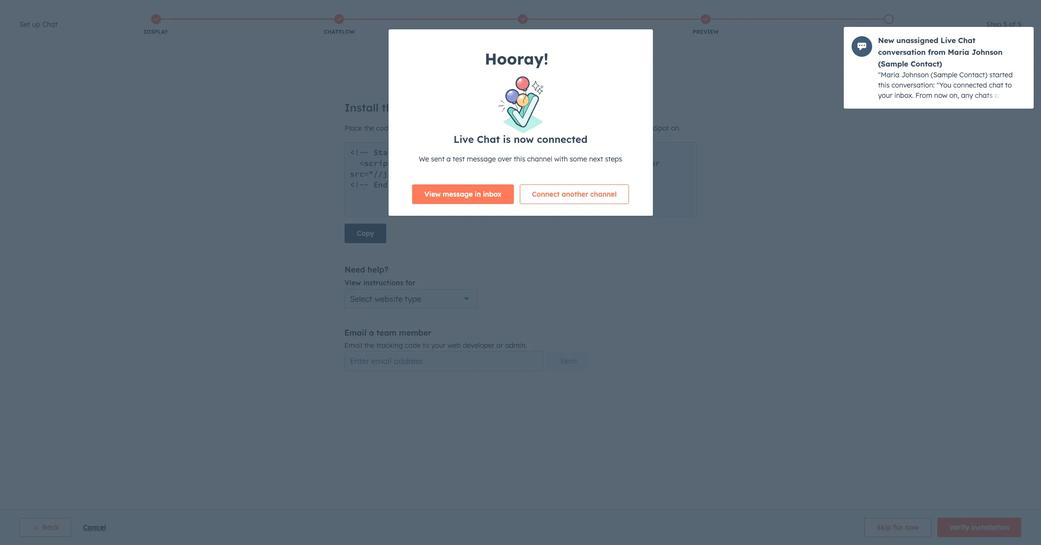 Task type: vqa. For each thing, say whether or not it's contained in the screenshot.
New visitor session totals by day with source breakdown element
no



Task type: describe. For each thing, give the bounding box(es) containing it.
this inside hooray! dialog
[[514, 155, 525, 164]]

of
[[1009, 20, 1016, 29]]

on,
[[950, 91, 960, 100]]

steps
[[605, 155, 622, 164]]

another
[[562, 190, 588, 199]]

set up chat
[[20, 20, 58, 29]]

maria
[[948, 47, 970, 57]]

0 vertical spatial from
[[928, 47, 946, 57]]

"maria
[[878, 71, 900, 79]]

connected inside new unassigned live chat conversation from maria johnson (sample contact) "maria johnson (sample contact) started this conversation: "you connected chat to your inbox. from now on, any chats on your website will appear here. choose what you'd like to do next:  try it out  send a test chat from any page where the tracking code is installed: https://app.hubspot.com/live-messages- settings/44165267/inboxes/360658156/live- chat/edit/tracking? utm_tracking=chat_test_message_tracking manage your chatflow  manage your chat messaging and automation. go to chatflow: https://app.hubspot.com/chatflows
[[954, 81, 987, 90]]

set up chat heading
[[20, 19, 58, 30]]

sent
[[431, 155, 445, 164]]

install code list item
[[798, 12, 981, 38]]

set
[[20, 20, 30, 29]]

skip for now
[[877, 523, 919, 532]]

installed:
[[932, 132, 960, 141]]

team
[[376, 328, 397, 338]]

is inside hooray! dialog
[[503, 133, 511, 146]]

where
[[965, 122, 984, 131]]

view message in inbox button
[[412, 185, 514, 204]]

to right go
[[982, 194, 989, 203]]

and
[[916, 194, 928, 203]]

now inside hooray! dialog
[[514, 133, 534, 146]]

message inside button
[[443, 190, 473, 199]]

live inside hooray! dialog
[[454, 133, 474, 146]]

hooray!
[[485, 49, 549, 69]]

to down started
[[1006, 81, 1012, 90]]

step
[[987, 20, 1002, 29]]

Enter email address text field
[[344, 352, 544, 371]]

page
[[946, 122, 963, 131]]

next
[[589, 155, 603, 164]]

chatflow:
[[878, 204, 907, 213]]

go
[[971, 194, 981, 203]]

channel inside the connect another channel button
[[590, 190, 617, 199]]

next:
[[947, 112, 963, 120]]

automation.
[[930, 194, 969, 203]]

1 menu item from the left
[[848, 0, 870, 16]]

2 manage from the left
[[953, 184, 979, 192]]

choose
[[976, 101, 1000, 110]]

view message in inbox
[[424, 190, 502, 199]]

your down utm_tracking=chat_test_message_tracking at right
[[981, 184, 995, 192]]

0 horizontal spatial (sample
[[878, 59, 909, 69]]

appear
[[933, 101, 957, 110]]

the inside email a team member email the tracking code to your web developer or admin.
[[364, 341, 375, 350]]

connect another channel button
[[520, 185, 629, 204]]

new unassigned live chat conversation from maria johnson (sample contact) "maria johnson (sample contact) started this conversation: "you connected chat to your inbox. from now on, any chats on your website will appear here. choose what you'd like to do next:  try it out  send a test chat from any page where the tracking code is installed: https://app.hubspot.com/live-messages- settings/44165267/inboxes/360658156/live- chat/edit/tracking? utm_tracking=chat_test_message_tracking manage your chatflow  manage your chat messaging and automation. go to chatflow: https://app.hubspot.com/chatflows
[[878, 36, 1041, 408]]

some
[[570, 155, 587, 164]]

3 menu item from the left
[[890, 0, 907, 16]]

website
[[895, 101, 919, 110]]

unassigned
[[897, 36, 939, 45]]

is inside new unassigned live chat conversation from maria johnson (sample contact) "maria johnson (sample contact) started this conversation: "you connected chat to your inbox. from now on, any chats on your website will appear here. choose what you'd like to do next:  try it out  send a test chat from any page where the tracking code is installed: https://app.hubspot.com/live-messages- settings/44165267/inboxes/360658156/live- chat/edit/tracking? utm_tracking=chat_test_message_tracking manage your chatflow  manage your chat messaging and automation. go to chatflow: https://app.hubspot.com/chatflows
[[925, 132, 930, 141]]

the inside new unassigned live chat conversation from maria johnson (sample contact) "maria johnson (sample contact) started this conversation: "you connected chat to your inbox. from now on, any chats on your website will appear here. choose what you'd like to do next:  try it out  send a test chat from any page where the tracking code is installed: https://app.hubspot.com/live-messages- settings/44165267/inboxes/360658156/live- chat/edit/tracking? utm_tracking=chat_test_message_tracking manage your chatflow  manage your chat messaging and automation. go to chatflow: https://app.hubspot.com/chatflows
[[986, 122, 996, 131]]

do
[[937, 112, 945, 120]]

1 vertical spatial johnson
[[902, 71, 929, 79]]

a inside hooray! dialog
[[447, 155, 451, 164]]

messaging
[[878, 194, 914, 203]]

it
[[976, 112, 981, 120]]

preview
[[693, 28, 719, 35]]

will
[[921, 101, 931, 110]]

send inside button
[[560, 357, 577, 366]]

chats
[[975, 91, 993, 100]]

up
[[32, 20, 40, 29]]

list containing display
[[64, 12, 981, 38]]

1 5 from the left
[[1004, 20, 1007, 29]]

send inside new unassigned live chat conversation from maria johnson (sample contact) "maria johnson (sample contact) started this conversation: "you connected chat to your inbox. from now on, any chats on your website will appear here. choose what you'd like to do next:  try it out  send a test chat from any page where the tracking code is installed: https://app.hubspot.com/live-messages- settings/44165267/inboxes/360658156/live- chat/edit/tracking? utm_tracking=chat_test_message_tracking manage your chatflow  manage your chat messaging and automation. go to chatflow: https://app.hubspot.com/chatflows
[[995, 112, 1011, 120]]

0 horizontal spatial contact)
[[911, 59, 942, 69]]

https://app.hubspot.com/live-
[[878, 142, 977, 151]]

back button
[[20, 518, 71, 538]]

over
[[498, 155, 512, 164]]

live chat is now connected
[[454, 133, 588, 146]]

test inside new unassigned live chat conversation from maria johnson (sample contact) "maria johnson (sample contact) started this conversation: "you connected chat to your inbox. from now on, any chats on your website will appear here. choose what you'd like to do next:  try it out  send a test chat from any page where the tracking code is installed: https://app.hubspot.com/live-messages- settings/44165267/inboxes/360658156/live- chat/edit/tracking? utm_tracking=chat_test_message_tracking manage your chatflow  manage your chat messaging and automation. go to chatflow: https://app.hubspot.com/chatflows
[[885, 122, 897, 131]]

conversation
[[878, 47, 926, 57]]

view
[[424, 190, 441, 199]]

install for install hubspot chat
[[463, 72, 497, 87]]

install hubspot chat
[[463, 72, 579, 87]]

email a team member email the tracking code to your web developer or admin.
[[344, 328, 527, 350]]

0 horizontal spatial any
[[932, 122, 944, 131]]

1 horizontal spatial (sample
[[931, 71, 958, 79]]

installation
[[972, 523, 1010, 532]]

availability
[[503, 28, 543, 35]]

cancel button
[[83, 522, 106, 534]]

2 menu item from the left
[[870, 0, 890, 16]]

or
[[497, 341, 503, 350]]

verify
[[950, 523, 970, 532]]

install for install code
[[869, 28, 893, 35]]

2 vertical spatial chat
[[997, 184, 1012, 192]]

what
[[878, 112, 894, 120]]

member
[[399, 328, 432, 338]]

1 email from the top
[[344, 328, 367, 338]]

2 5 from the left
[[1018, 20, 1022, 29]]

1 manage from the left
[[878, 184, 905, 192]]

"you
[[937, 81, 952, 90]]

chatflow
[[324, 28, 355, 35]]

live inside new unassigned live chat conversation from maria johnson (sample contact) "maria johnson (sample contact) started this conversation: "you connected chat to your inbox. from now on, any chats on your website will appear here. choose what you'd like to do next:  try it out  send a test chat from any page where the tracking code is installed: https://app.hubspot.com/live-messages- settings/44165267/inboxes/360658156/live- chat/edit/tracking? utm_tracking=chat_test_message_tracking manage your chatflow  manage your chat messaging and automation. go to chatflow: https://app.hubspot.com/chatflows
[[941, 36, 956, 45]]

skip for now button
[[865, 518, 932, 538]]

now inside button
[[905, 523, 919, 532]]

display
[[144, 28, 168, 35]]

1 horizontal spatial johnson
[[972, 47, 1003, 57]]

here.
[[959, 101, 974, 110]]

chat right hubspot
[[552, 72, 579, 87]]



Task type: locate. For each thing, give the bounding box(es) containing it.
0 vertical spatial channel
[[527, 155, 552, 164]]

chat up over
[[477, 133, 500, 146]]

1 vertical spatial this
[[514, 155, 525, 164]]

verify installation
[[950, 523, 1010, 532]]

0 horizontal spatial send
[[560, 357, 577, 366]]

now up we sent a test message over this channel with some next steps
[[514, 133, 534, 146]]

(sample up "you
[[931, 71, 958, 79]]

1 horizontal spatial channel
[[590, 190, 617, 199]]

1 horizontal spatial any
[[961, 91, 973, 100]]

admin.
[[505, 341, 527, 350]]

connect
[[532, 190, 560, 199]]

2 horizontal spatial now
[[935, 91, 948, 100]]

0 horizontal spatial johnson
[[902, 71, 929, 79]]

started
[[990, 71, 1013, 79]]

0 horizontal spatial is
[[503, 133, 511, 146]]

0 horizontal spatial this
[[514, 155, 525, 164]]

0 vertical spatial test
[[885, 122, 897, 131]]

code down member
[[405, 341, 421, 350]]

code up unassigned
[[894, 28, 910, 35]]

your left inbox.
[[878, 91, 893, 100]]

we sent a test message over this channel with some next steps
[[419, 155, 622, 164]]

send button
[[548, 352, 589, 371]]

you'd
[[896, 112, 914, 120]]

0 vertical spatial (sample
[[878, 59, 909, 69]]

live
[[941, 36, 956, 45], [454, 133, 474, 146]]

chat inside new unassigned live chat conversation from maria johnson (sample contact) "maria johnson (sample contact) started this conversation: "you connected chat to your inbox. from now on, any chats on your website will appear here. choose what you'd like to do next:  try it out  send a test chat from any page where the tracking code is installed: https://app.hubspot.com/live-messages- settings/44165267/inboxes/360658156/live- chat/edit/tracking? utm_tracking=chat_test_message_tracking manage your chatflow  manage your chat messaging and automation. go to chatflow: https://app.hubspot.com/chatflows
[[958, 36, 976, 45]]

1 vertical spatial channel
[[590, 190, 617, 199]]

chatflow completed list item
[[248, 12, 431, 38]]

0 horizontal spatial now
[[514, 133, 534, 146]]

1 horizontal spatial now
[[905, 523, 919, 532]]

your inside email a team member email the tracking code to your web developer or admin.
[[431, 341, 446, 350]]

a inside email a team member email the tracking code to your web developer or admin.
[[369, 328, 374, 338]]

(sample
[[878, 59, 909, 69], [931, 71, 958, 79]]

any
[[961, 91, 973, 100], [932, 122, 944, 131]]

any down do on the top right of page
[[932, 122, 944, 131]]

skip
[[877, 523, 892, 532]]

test inside hooray! dialog
[[453, 155, 465, 164]]

chat inside heading
[[42, 20, 58, 29]]

tracking inside email a team member email the tracking code to your web developer or admin.
[[377, 341, 403, 350]]

a inside new unassigned live chat conversation from maria johnson (sample contact) "maria johnson (sample contact) started this conversation: "you connected chat to your inbox. from now on, any chats on your website will appear here. choose what you'd like to do next:  try it out  send a test chat from any page where the tracking code is installed: https://app.hubspot.com/live-messages- settings/44165267/inboxes/360658156/live- chat/edit/tracking? utm_tracking=chat_test_message_tracking manage your chatflow  manage your chat messaging and automation. go to chatflow: https://app.hubspot.com/chatflows
[[878, 122, 883, 131]]

from
[[916, 91, 933, 100]]

your
[[878, 91, 893, 100], [878, 101, 893, 110], [907, 184, 921, 192], [981, 184, 995, 192], [431, 341, 446, 350]]

0 vertical spatial the
[[986, 122, 996, 131]]

is up https://app.hubspot.com/live- at the top right
[[925, 132, 930, 141]]

new
[[878, 36, 895, 45]]

0 horizontal spatial install
[[463, 72, 497, 87]]

this down "maria
[[878, 81, 890, 90]]

0 vertical spatial connected
[[954, 81, 987, 90]]

tracking inside new unassigned live chat conversation from maria johnson (sample contact) "maria johnson (sample contact) started this conversation: "you connected chat to your inbox. from now on, any chats on your website will appear here. choose what you'd like to do next:  try it out  send a test chat from any page where the tracking code is installed: https://app.hubspot.com/live-messages- settings/44165267/inboxes/360658156/live- chat/edit/tracking? utm_tracking=chat_test_message_tracking manage your chatflow  manage your chat messaging and automation. go to chatflow: https://app.hubspot.com/chatflows
[[878, 132, 905, 141]]

a down the what
[[878, 122, 883, 131]]

0 vertical spatial johnson
[[972, 47, 1003, 57]]

1 horizontal spatial connected
[[954, 81, 987, 90]]

0 horizontal spatial tracking
[[377, 341, 403, 350]]

johnson up started
[[972, 47, 1003, 57]]

1 vertical spatial the
[[364, 341, 375, 350]]

johnson up conversation:
[[902, 71, 929, 79]]

0 vertical spatial email
[[344, 328, 367, 338]]

(sample up "maria
[[878, 59, 909, 69]]

your up the what
[[878, 101, 893, 110]]

to inside email a team member email the tracking code to your web developer or admin.
[[423, 341, 429, 350]]

menu item
[[848, 0, 870, 16], [870, 0, 890, 16], [890, 0, 907, 16]]

2 email from the top
[[344, 341, 362, 350]]

0 vertical spatial a
[[878, 122, 883, 131]]

1 horizontal spatial contact)
[[960, 71, 988, 79]]

with
[[554, 155, 568, 164]]

1 horizontal spatial 5
[[1018, 20, 1022, 29]]

list
[[64, 12, 981, 38]]

install up new
[[869, 28, 893, 35]]

this inside new unassigned live chat conversation from maria johnson (sample contact) "maria johnson (sample contact) started this conversation: "you connected chat to your inbox. from now on, any chats on your website will appear here. choose what you'd like to do next:  try it out  send a test chat from any page where the tracking code is installed: https://app.hubspot.com/live-messages- settings/44165267/inboxes/360658156/live- chat/edit/tracking? utm_tracking=chat_test_message_tracking manage your chatflow  manage your chat messaging and automation. go to chatflow: https://app.hubspot.com/chatflows
[[878, 81, 890, 90]]

0 vertical spatial code
[[894, 28, 910, 35]]

1 vertical spatial connected
[[537, 133, 588, 146]]

now right for
[[905, 523, 919, 532]]

1 vertical spatial send
[[560, 357, 577, 366]]

test
[[885, 122, 897, 131], [453, 155, 465, 164]]

1 vertical spatial install
[[463, 72, 497, 87]]

0 vertical spatial contact)
[[911, 59, 942, 69]]

to down member
[[423, 341, 429, 350]]

0 vertical spatial live
[[941, 36, 956, 45]]

is
[[925, 132, 930, 141], [503, 133, 511, 146]]

0 horizontal spatial test
[[453, 155, 465, 164]]

developer
[[463, 341, 495, 350]]

search button
[[1014, 21, 1033, 37]]

chat
[[989, 81, 1004, 90], [899, 122, 913, 131], [997, 184, 1012, 192]]

menu
[[798, 0, 1030, 19]]

0 horizontal spatial live
[[454, 133, 474, 146]]

tracking down team
[[377, 341, 403, 350]]

1 horizontal spatial send
[[995, 112, 1011, 120]]

0 horizontal spatial the
[[364, 341, 375, 350]]

0 vertical spatial now
[[935, 91, 948, 100]]

0 vertical spatial chat
[[989, 81, 1004, 90]]

search image
[[1019, 24, 1028, 33]]

code inside email a team member email the tracking code to your web developer or admin.
[[405, 341, 421, 350]]

for
[[894, 523, 903, 532]]

0 vertical spatial tracking
[[878, 132, 905, 141]]

cancel
[[83, 523, 106, 532]]

channel
[[527, 155, 552, 164], [590, 190, 617, 199]]

1 vertical spatial (sample
[[931, 71, 958, 79]]

install down hooray!
[[463, 72, 497, 87]]

5 left the of
[[1004, 20, 1007, 29]]

1 vertical spatial now
[[514, 133, 534, 146]]

0 vertical spatial this
[[878, 81, 890, 90]]

0 horizontal spatial manage
[[878, 184, 905, 192]]

preview completed list item
[[614, 12, 798, 38]]

0 vertical spatial message
[[467, 155, 496, 164]]

1 horizontal spatial is
[[925, 132, 930, 141]]

0 horizontal spatial channel
[[527, 155, 552, 164]]

inbox.
[[895, 91, 914, 100]]

channel right another
[[590, 190, 617, 199]]

connected up chats
[[954, 81, 987, 90]]

to left do on the top right of page
[[928, 112, 935, 120]]

out
[[983, 112, 993, 120]]

email
[[344, 328, 367, 338], [344, 341, 362, 350]]

is up over
[[503, 133, 511, 146]]

1 horizontal spatial a
[[447, 155, 451, 164]]

1 horizontal spatial the
[[986, 122, 996, 131]]

2 horizontal spatial a
[[878, 122, 883, 131]]

2 vertical spatial a
[[369, 328, 374, 338]]

5 right the of
[[1018, 20, 1022, 29]]

1 horizontal spatial test
[[885, 122, 897, 131]]

message left in
[[443, 190, 473, 199]]

connected
[[954, 81, 987, 90], [537, 133, 588, 146]]

0 horizontal spatial 5
[[1004, 20, 1007, 29]]

to
[[1006, 81, 1012, 90], [928, 112, 935, 120], [982, 194, 989, 203], [423, 341, 429, 350]]

tracking down the what
[[878, 132, 905, 141]]

on
[[995, 91, 1003, 100]]

chat/edit/tracking?
[[878, 163, 942, 172]]

utm_tracking=chat_test_message_tracking
[[878, 173, 1023, 182]]

1 horizontal spatial this
[[878, 81, 890, 90]]

hubspot
[[500, 72, 549, 87]]

code inside new unassigned live chat conversation from maria johnson (sample contact) "maria johnson (sample contact) started this conversation: "you connected chat to your inbox. from now on, any chats on your website will appear here. choose what you'd like to do next:  try it out  send a test chat from any page where the tracking code is installed: https://app.hubspot.com/live-messages- settings/44165267/inboxes/360658156/live- chat/edit/tracking? utm_tracking=chat_test_message_tracking manage your chatflow  manage your chat messaging and automation. go to chatflow: https://app.hubspot.com/chatflows
[[907, 132, 923, 141]]

5
[[1004, 20, 1007, 29], [1018, 20, 1022, 29]]

now inside new unassigned live chat conversation from maria johnson (sample contact) "maria johnson (sample contact) started this conversation: "you connected chat to your inbox. from now on, any chats on your website will appear here. choose what you'd like to do next:  try it out  send a test chat from any page where the tracking code is installed: https://app.hubspot.com/live-messages- settings/44165267/inboxes/360658156/live- chat/edit/tracking? utm_tracking=chat_test_message_tracking manage your chatflow  manage your chat messaging and automation. go to chatflow: https://app.hubspot.com/chatflows
[[935, 91, 948, 100]]

1 vertical spatial chat
[[899, 122, 913, 131]]

connected up "with"
[[537, 133, 588, 146]]

0 vertical spatial any
[[961, 91, 973, 100]]

code up https://app.hubspot.com/live- at the top right
[[907, 132, 923, 141]]

chat down you'd
[[899, 122, 913, 131]]

0 horizontal spatial connected
[[537, 133, 588, 146]]

web
[[448, 341, 461, 350]]

install inside 'list item'
[[869, 28, 893, 35]]

we
[[419, 155, 429, 164]]

chat down messages-
[[997, 184, 1012, 192]]

chat
[[42, 20, 58, 29], [958, 36, 976, 45], [552, 72, 579, 87], [477, 133, 500, 146]]

2 vertical spatial now
[[905, 523, 919, 532]]

any up here.
[[961, 91, 973, 100]]

conversation:
[[892, 81, 935, 90]]

this
[[878, 81, 890, 90], [514, 155, 525, 164]]

tracking
[[878, 132, 905, 141], [377, 341, 403, 350]]

1 horizontal spatial install
[[869, 28, 893, 35]]

contact) up conversation:
[[911, 59, 942, 69]]

chat up maria
[[958, 36, 976, 45]]

in
[[475, 190, 481, 199]]

1 vertical spatial email
[[344, 341, 362, 350]]

1 vertical spatial a
[[447, 155, 451, 164]]

connect another channel
[[532, 190, 617, 199]]

channel left "with"
[[527, 155, 552, 164]]

step 5 of 5
[[987, 20, 1022, 29]]

1 horizontal spatial live
[[941, 36, 956, 45]]

manage up go
[[953, 184, 979, 192]]

inbox
[[483, 190, 502, 199]]

availability completed list item
[[431, 12, 614, 38]]

this right over
[[514, 155, 525, 164]]

chat inside hooray! dialog
[[477, 133, 500, 146]]

0 horizontal spatial a
[[369, 328, 374, 338]]

a right "sent"
[[447, 155, 451, 164]]

message
[[467, 155, 496, 164], [443, 190, 473, 199]]

verify installation button
[[937, 518, 1022, 538]]

try
[[965, 112, 974, 120]]

from down like on the top of the page
[[915, 122, 930, 131]]

your up and
[[907, 184, 921, 192]]

chat up on on the top right
[[989, 81, 1004, 90]]

messages-
[[977, 142, 1012, 151]]

Search HubSpot search field
[[904, 21, 1024, 37]]

1 vertical spatial contact)
[[960, 71, 988, 79]]

install
[[869, 28, 893, 35], [463, 72, 497, 87]]

from left maria
[[928, 47, 946, 57]]

1 vertical spatial tracking
[[377, 341, 403, 350]]

a
[[878, 122, 883, 131], [447, 155, 451, 164], [369, 328, 374, 338]]

send
[[995, 112, 1011, 120], [560, 357, 577, 366]]

2 vertical spatial code
[[405, 341, 421, 350]]

now down "you
[[935, 91, 948, 100]]

1 vertical spatial any
[[932, 122, 944, 131]]

hooray! dialog
[[388, 29, 653, 216]]

install code
[[869, 28, 910, 35]]

manage up messaging
[[878, 184, 905, 192]]

1 vertical spatial test
[[453, 155, 465, 164]]

settings/44165267/inboxes/360658156/live-
[[878, 153, 1021, 162]]

like
[[916, 112, 926, 120]]

connected inside hooray! dialog
[[537, 133, 588, 146]]

message left over
[[467, 155, 496, 164]]

0 vertical spatial install
[[869, 28, 893, 35]]

1 vertical spatial from
[[915, 122, 930, 131]]

0 vertical spatial send
[[995, 112, 1011, 120]]

your left 'web'
[[431, 341, 446, 350]]

code inside 'list item'
[[894, 28, 910, 35]]

1 vertical spatial code
[[907, 132, 923, 141]]

contact) up chats
[[960, 71, 988, 79]]

test down the what
[[885, 122, 897, 131]]

back
[[42, 523, 59, 532]]

the
[[986, 122, 996, 131], [364, 341, 375, 350]]

1 horizontal spatial tracking
[[878, 132, 905, 141]]

johnson
[[972, 47, 1003, 57], [902, 71, 929, 79]]

chatflow
[[923, 184, 951, 192]]

1 vertical spatial message
[[443, 190, 473, 199]]

test right "sent"
[[453, 155, 465, 164]]

a left team
[[369, 328, 374, 338]]

display completed list item
[[64, 12, 248, 38]]

1 horizontal spatial manage
[[953, 184, 979, 192]]

1 vertical spatial live
[[454, 133, 474, 146]]

chat right up
[[42, 20, 58, 29]]



